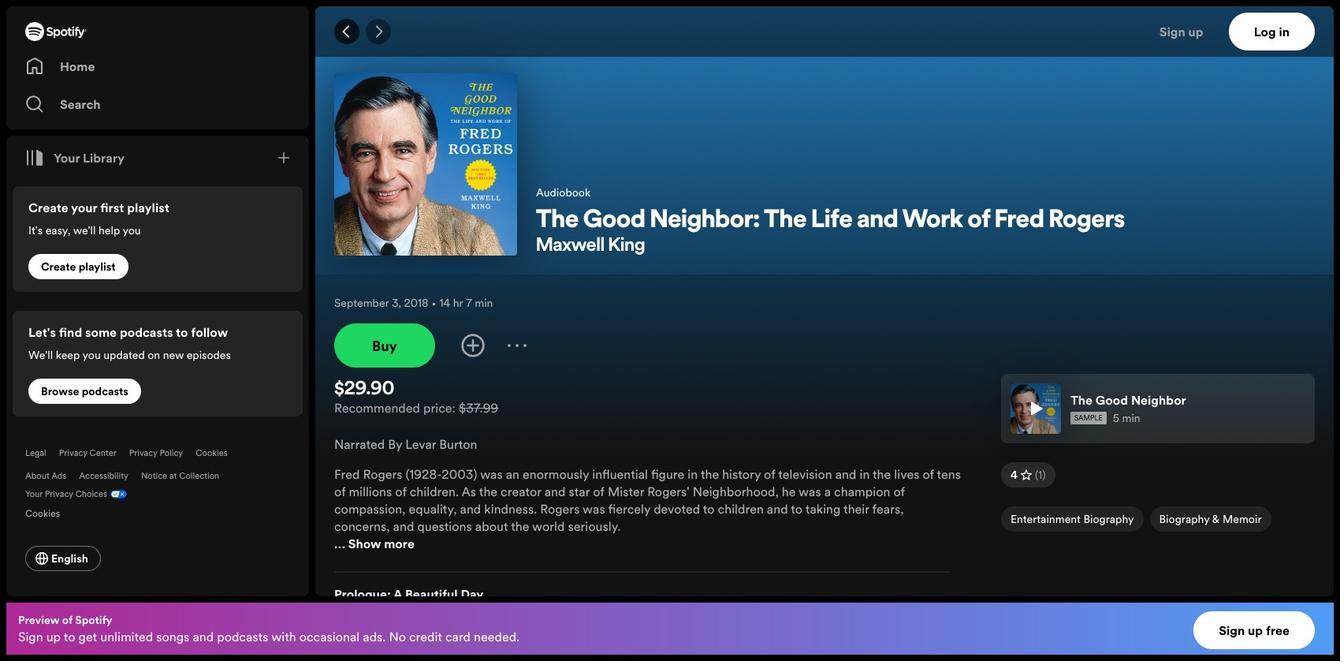 Task type: locate. For each thing, give the bounding box(es) containing it.
narrated
[[334, 435, 385, 453]]

to left the taking
[[791, 500, 803, 517]]

devoted
[[654, 500, 701, 517]]

beautiful
[[405, 585, 458, 603]]

fred
[[995, 208, 1045, 234], [334, 465, 360, 483]]

help
[[99, 222, 120, 238]]

of right champion at right
[[894, 483, 905, 500]]

the up sample
[[1071, 391, 1093, 409]]

sign inside preview of spotify sign up to get unlimited songs and podcasts with occasional ads. no credit card needed.
[[18, 628, 43, 645]]

cookies up collection
[[196, 447, 228, 459]]

children
[[718, 500, 764, 517]]

0 vertical spatial you
[[123, 222, 141, 238]]

cookies link down your privacy choices button
[[25, 503, 73, 521]]

0 horizontal spatial cookies link
[[25, 503, 73, 521]]

min
[[475, 295, 493, 311], [1123, 410, 1141, 426]]

sign for sign up free
[[1220, 622, 1246, 639]]

your down about
[[25, 488, 43, 500]]

1 horizontal spatial you
[[123, 222, 141, 238]]

(1928-
[[406, 465, 442, 483]]

and right life
[[858, 208, 899, 234]]

day
[[461, 585, 484, 603]]

0 horizontal spatial your
[[25, 488, 43, 500]]

and
[[858, 208, 899, 234], [836, 465, 857, 483], [545, 483, 566, 500], [460, 500, 481, 517], [767, 500, 789, 517], [393, 517, 414, 535], [193, 628, 214, 645]]

podcasts left with
[[217, 628, 269, 645]]

sample element
[[1071, 412, 1107, 424]]

and down 2003)
[[460, 500, 481, 517]]

privacy up ads
[[59, 447, 87, 459]]

create up easy,
[[28, 199, 68, 216]]

occasional
[[299, 628, 360, 645]]

0 horizontal spatial good
[[584, 208, 646, 234]]

life
[[812, 208, 853, 234]]

podcasts down updated
[[82, 383, 129, 399]]

of mister
[[593, 483, 645, 500]]

up inside button
[[1189, 23, 1204, 40]]

2 horizontal spatial sign
[[1220, 622, 1246, 639]]

privacy down ads
[[45, 488, 73, 500]]

in right log
[[1280, 23, 1290, 40]]

seriously.
[[568, 517, 621, 535]]

show
[[348, 535, 381, 552]]

0 horizontal spatial sign
[[18, 628, 43, 645]]

biography inside checkbox
[[1084, 511, 1135, 527]]

0 horizontal spatial up
[[46, 628, 61, 645]]

5 min
[[1114, 410, 1141, 426]]

3,
[[392, 295, 401, 311]]

credit
[[409, 628, 442, 645]]

0 vertical spatial rogers
[[1049, 208, 1126, 234]]

create inside create your first playlist it's easy, we'll help you
[[28, 199, 68, 216]]

cookies down your privacy choices button
[[25, 506, 60, 520]]

up for sign up free
[[1249, 622, 1264, 639]]

0 horizontal spatial in
[[688, 465, 698, 483]]

keep
[[56, 347, 80, 363]]

to left children
[[703, 500, 715, 517]]

your
[[54, 149, 80, 166], [25, 488, 43, 500]]

sign up free button
[[1194, 611, 1316, 649]]

1 horizontal spatial in
[[860, 465, 870, 483]]

0 vertical spatial create
[[28, 199, 68, 216]]

0 horizontal spatial biography
[[1084, 511, 1135, 527]]

we'll
[[73, 222, 96, 238]]

september 3, 2018
[[334, 295, 429, 311]]

a
[[394, 585, 402, 603]]

1 horizontal spatial playlist
[[127, 199, 169, 216]]

and left star
[[545, 483, 566, 500]]

about
[[475, 517, 508, 535]]

the left life
[[765, 208, 807, 234]]

your privacy choices
[[25, 488, 107, 500]]

0 horizontal spatial was
[[480, 465, 503, 483]]

up left free
[[1249, 622, 1264, 639]]

0 horizontal spatial min
[[475, 295, 493, 311]]

was left a
[[799, 483, 822, 500]]

was left an
[[480, 465, 503, 483]]

0 horizontal spatial you
[[82, 347, 101, 363]]

1 horizontal spatial your
[[54, 149, 80, 166]]

1 horizontal spatial biography
[[1160, 511, 1210, 527]]

( 1 )
[[1036, 467, 1046, 483]]

0 horizontal spatial fred
[[334, 465, 360, 483]]

1 vertical spatial cookies
[[25, 506, 60, 520]]

entertainment biography link
[[1002, 506, 1144, 538]]

rogers
[[1049, 208, 1126, 234], [363, 465, 403, 483], [541, 500, 580, 517]]

the left lives
[[873, 465, 892, 483]]

prologue:
[[334, 585, 391, 603]]

1 biography from the left
[[1084, 511, 1135, 527]]

of left get
[[62, 612, 72, 628]]

0 vertical spatial podcasts
[[120, 323, 173, 341]]

good inside the good neighbor: the life and work of fred rogers maxwell king
[[584, 208, 646, 234]]

lives
[[895, 465, 920, 483]]

0 horizontal spatial the
[[536, 208, 579, 234]]

podcasts
[[120, 323, 173, 341], [82, 383, 129, 399], [217, 628, 269, 645]]

1 horizontal spatial the
[[765, 208, 807, 234]]

good up 5 at the right of the page
[[1096, 391, 1129, 409]]

biography & memoir link
[[1151, 506, 1272, 538]]

biography inside option
[[1160, 511, 1210, 527]]

to up new
[[176, 323, 188, 341]]

sign up
[[1160, 23, 1204, 40]]

was
[[480, 465, 503, 483], [799, 483, 822, 500], [583, 500, 606, 517]]

1 horizontal spatial rogers
[[541, 500, 580, 517]]

get
[[79, 628, 97, 645]]

the up the maxwell
[[536, 208, 579, 234]]

playlist right the first
[[127, 199, 169, 216]]

the good neighbor: the life and work of fred rogers image
[[334, 73, 517, 256]]

1 vertical spatial playlist
[[79, 259, 116, 275]]

14 hr 7 min
[[440, 295, 493, 311]]

you right help
[[123, 222, 141, 238]]

ads
[[51, 470, 67, 482]]

of right work on the right of the page
[[968, 208, 991, 234]]

fred inside "fred rogers (1928-2003) was an enormously influential figure in the history of television and in the lives of tens of millions of children. as the creator and star of mister rogers' neighborhood, he was a champion of compassion, equality, and kindness. rogers was fiercely devoted to children and to taking their fears, concerns, and questions about the world seriously. … show more"
[[334, 465, 360, 483]]

0 vertical spatial fred
[[995, 208, 1045, 234]]

work
[[903, 208, 964, 234]]

buy
[[372, 336, 397, 355]]

in right the figure
[[688, 465, 698, 483]]

create for playlist
[[41, 259, 76, 275]]

of inside the good neighbor: the life and work of fred rogers maxwell king
[[968, 208, 991, 234]]

0 vertical spatial cookies
[[196, 447, 228, 459]]

in up 'their'
[[860, 465, 870, 483]]

0 vertical spatial good
[[584, 208, 646, 234]]

go back image
[[341, 25, 353, 38]]

search
[[60, 95, 101, 113]]

0 horizontal spatial rogers
[[363, 465, 403, 483]]

2 vertical spatial rogers
[[541, 500, 580, 517]]

podcasts inside preview of spotify sign up to get unlimited songs and podcasts with occasional ads. no credit card needed.
[[217, 628, 269, 645]]

sign up free
[[1220, 622, 1290, 639]]

sign inside button
[[1160, 23, 1186, 40]]

your privacy choices button
[[25, 488, 107, 500]]

about
[[25, 470, 49, 482]]

biography right entertainment
[[1084, 511, 1135, 527]]

1 horizontal spatial was
[[583, 500, 606, 517]]

compassion,
[[334, 500, 406, 517]]

1 horizontal spatial cookies
[[196, 447, 228, 459]]

hr
[[453, 295, 463, 311]]

1 vertical spatial rogers
[[363, 465, 403, 483]]

up left log
[[1189, 23, 1204, 40]]

1 horizontal spatial sign
[[1160, 23, 1186, 40]]

price:
[[424, 399, 456, 416]]

good
[[584, 208, 646, 234], [1096, 391, 1129, 409]]

5
[[1114, 410, 1120, 426]]

playlist down help
[[79, 259, 116, 275]]

1 vertical spatial you
[[82, 347, 101, 363]]

)
[[1043, 467, 1046, 483]]

0 vertical spatial cookies link
[[196, 447, 228, 459]]

sign
[[1160, 23, 1186, 40], [1220, 622, 1246, 639], [18, 628, 43, 645]]

privacy for privacy center
[[59, 447, 87, 459]]

and right songs
[[193, 628, 214, 645]]

2 horizontal spatial rogers
[[1049, 208, 1126, 234]]

about ads
[[25, 470, 67, 482]]

podcasts inside let's find some podcasts to follow we'll keep you updated on new episodes
[[120, 323, 173, 341]]

up left get
[[46, 628, 61, 645]]

you for first
[[123, 222, 141, 238]]

0 horizontal spatial cookies
[[25, 506, 60, 520]]

policy
[[160, 447, 183, 459]]

the right as
[[479, 483, 498, 500]]

and left questions
[[393, 517, 414, 535]]

preview
[[18, 612, 60, 628]]

log in
[[1255, 23, 1290, 40]]

legal
[[25, 447, 46, 459]]

follow
[[191, 323, 228, 341]]

create playlist
[[41, 259, 116, 275]]

create inside button
[[41, 259, 76, 275]]

create down easy,
[[41, 259, 76, 275]]

of left tens
[[923, 465, 935, 483]]

1 vertical spatial podcasts
[[82, 383, 129, 399]]

podcasts up on
[[120, 323, 173, 341]]

up inside button
[[1249, 622, 1264, 639]]

biography
[[1084, 511, 1135, 527], [1160, 511, 1210, 527]]

about ads link
[[25, 470, 67, 482]]

2 vertical spatial podcasts
[[217, 628, 269, 645]]

1 vertical spatial fred
[[334, 465, 360, 483]]

browse
[[41, 383, 79, 399]]

0 horizontal spatial playlist
[[79, 259, 116, 275]]

fred rogers (1928-2003) was an enormously influential figure in the history of television and in the lives of tens of millions of children. as the creator and star of mister rogers' neighborhood, he was a champion of compassion, equality, and kindness. rogers was fiercely devoted to children and to taking their fears, concerns, and questions about the world seriously. … show more
[[334, 465, 962, 552]]

cookies
[[196, 447, 228, 459], [25, 506, 60, 520]]

1 horizontal spatial good
[[1096, 391, 1129, 409]]

your inside button
[[54, 149, 80, 166]]

a
[[825, 483, 831, 500]]

min right 7
[[475, 295, 493, 311]]

privacy up notice
[[129, 447, 158, 459]]

accessibility
[[79, 470, 129, 482]]

neighbor:
[[650, 208, 760, 234]]

$29.90 recommended price: $37.99
[[334, 380, 499, 416]]

the
[[536, 208, 579, 234], [765, 208, 807, 234], [1071, 391, 1093, 409]]

the left history
[[701, 465, 720, 483]]

1 vertical spatial good
[[1096, 391, 1129, 409]]

2 horizontal spatial the
[[1071, 391, 1093, 409]]

1 horizontal spatial up
[[1189, 23, 1204, 40]]

log
[[1255, 23, 1277, 40]]

1 vertical spatial min
[[1123, 410, 1141, 426]]

1 horizontal spatial fred
[[995, 208, 1045, 234]]

2 biography from the left
[[1160, 511, 1210, 527]]

on
[[148, 347, 160, 363]]

your left library
[[54, 149, 80, 166]]

you inside let's find some podcasts to follow we'll keep you updated on new episodes
[[82, 347, 101, 363]]

0 vertical spatial playlist
[[127, 199, 169, 216]]

0 vertical spatial min
[[475, 295, 493, 311]]

you right keep
[[82, 347, 101, 363]]

rogers inside the good neighbor: the life and work of fred rogers maxwell king
[[1049, 208, 1126, 234]]

home
[[60, 58, 95, 75]]

collection
[[179, 470, 219, 482]]

sign inside button
[[1220, 622, 1246, 639]]

1 vertical spatial your
[[25, 488, 43, 500]]

some
[[85, 323, 117, 341]]

biography left &
[[1160, 511, 1210, 527]]

you inside create your first playlist it's easy, we'll help you
[[123, 222, 141, 238]]

good up king
[[584, 208, 646, 234]]

$29.90
[[334, 380, 395, 399]]

min right 5 at the right of the page
[[1123, 410, 1141, 426]]

2 horizontal spatial up
[[1249, 622, 1264, 639]]

0 vertical spatial your
[[54, 149, 80, 166]]

cookies link up collection
[[196, 447, 228, 459]]

was left fiercely
[[583, 500, 606, 517]]

to left get
[[64, 628, 75, 645]]

1 horizontal spatial cookies link
[[196, 447, 228, 459]]

no
[[389, 628, 406, 645]]

1 vertical spatial create
[[41, 259, 76, 275]]

2 horizontal spatial in
[[1280, 23, 1290, 40]]

of left he
[[764, 465, 776, 483]]



Task type: describe. For each thing, give the bounding box(es) containing it.
songs
[[156, 628, 190, 645]]

rogers'
[[648, 483, 690, 500]]

center
[[90, 447, 117, 459]]

the left world in the bottom of the page
[[511, 517, 530, 535]]

to inside preview of spotify sign up to get unlimited songs and podcasts with occasional ads. no credit card needed.
[[64, 628, 75, 645]]

playlist inside create your first playlist it's easy, we'll help you
[[127, 199, 169, 216]]

spotify image
[[25, 22, 87, 41]]

browse podcasts link
[[28, 379, 141, 404]]

an
[[506, 465, 520, 483]]

of right millions
[[395, 483, 407, 500]]

episodes
[[187, 347, 231, 363]]

sign for sign up
[[1160, 23, 1186, 40]]

your library
[[54, 149, 125, 166]]

create your first playlist it's easy, we'll help you
[[28, 199, 169, 238]]

let's
[[28, 323, 56, 341]]

california consumer privacy act (ccpa) opt-out icon image
[[107, 488, 127, 503]]

burton
[[440, 435, 478, 453]]

figure
[[651, 465, 685, 483]]

fiercely
[[609, 500, 651, 517]]

influential
[[593, 465, 648, 483]]

world
[[533, 517, 565, 535]]

podcasts inside browse podcasts link
[[82, 383, 129, 399]]

audiobook
[[536, 184, 591, 200]]

let's find some podcasts to follow we'll keep you updated on new episodes
[[28, 323, 231, 363]]

good for neighbor
[[1096, 391, 1129, 409]]

2003)
[[442, 465, 478, 483]]

Entertainment Biography checkbox
[[1002, 506, 1144, 532]]

library
[[83, 149, 125, 166]]

14
[[440, 295, 451, 311]]

taking
[[806, 500, 841, 517]]

memoir
[[1223, 511, 1262, 527]]

equality,
[[409, 500, 457, 517]]

new
[[163, 347, 184, 363]]

privacy for privacy policy
[[129, 447, 158, 459]]

4
[[1011, 467, 1018, 483]]

in inside button
[[1280, 23, 1290, 40]]

privacy policy
[[129, 447, 183, 459]]

choices
[[75, 488, 107, 500]]

tens
[[938, 465, 962, 483]]

2 horizontal spatial was
[[799, 483, 822, 500]]

privacy policy link
[[129, 447, 183, 459]]

children.
[[410, 483, 459, 500]]

your for your library
[[54, 149, 80, 166]]

privacy center
[[59, 447, 117, 459]]

fears,
[[873, 500, 904, 517]]

create for your
[[28, 199, 68, 216]]

search link
[[25, 88, 290, 120]]

september
[[334, 295, 389, 311]]

concerns,
[[334, 517, 390, 535]]

neighborhood,
[[693, 483, 779, 500]]

the good neighbor: the life and work of fred rogers maxwell king
[[536, 208, 1126, 256]]

and right children
[[767, 500, 789, 517]]

their
[[844, 500, 870, 517]]

preview of spotify sign up to get unlimited songs and podcasts with occasional ads. no credit card needed.
[[18, 612, 520, 645]]

millions
[[349, 483, 392, 500]]

1 vertical spatial cookies link
[[25, 503, 73, 521]]

go forward image
[[372, 25, 385, 38]]

notice
[[141, 470, 167, 482]]

accessibility link
[[79, 470, 129, 482]]

updated
[[104, 347, 145, 363]]

up inside preview of spotify sign up to get unlimited songs and podcasts with occasional ads. no credit card needed.
[[46, 628, 61, 645]]

levar
[[406, 435, 436, 453]]

create playlist button
[[28, 254, 128, 279]]

you for some
[[82, 347, 101, 363]]

up for sign up
[[1189, 23, 1204, 40]]

king
[[608, 237, 646, 256]]

he
[[782, 483, 796, 500]]

home link
[[25, 50, 290, 82]]

enormously
[[523, 465, 589, 483]]

biography & memoir
[[1160, 511, 1262, 527]]

neighbor
[[1132, 391, 1187, 409]]

star
[[569, 483, 590, 500]]

fred inside the good neighbor: the life and work of fred rogers maxwell king
[[995, 208, 1045, 234]]

your
[[71, 199, 97, 216]]

we'll
[[28, 347, 53, 363]]

main element
[[6, 6, 309, 596]]

Biography & Memoir checkbox
[[1151, 506, 1272, 532]]

good for neighbor:
[[584, 208, 646, 234]]

the for neighbor
[[1071, 391, 1093, 409]]

questions
[[418, 517, 472, 535]]

as
[[462, 483, 477, 500]]

the for neighbor:
[[536, 208, 579, 234]]

2018
[[404, 295, 429, 311]]

of left millions
[[334, 483, 346, 500]]

find
[[59, 323, 82, 341]]

your library button
[[19, 142, 131, 174]]

free
[[1267, 622, 1290, 639]]

&
[[1213, 511, 1221, 527]]

(
[[1036, 467, 1039, 483]]

top bar and user menu element
[[316, 6, 1335, 57]]

your for your privacy choices
[[25, 488, 43, 500]]

to inside let's find some podcasts to follow we'll keep you updated on new episodes
[[176, 323, 188, 341]]

the good neighbor image
[[1011, 383, 1062, 434]]

prologue: a beautiful day
[[334, 585, 484, 603]]

and inside the good neighbor: the life and work of fred rogers maxwell king
[[858, 208, 899, 234]]

playlist inside create playlist button
[[79, 259, 116, 275]]

english
[[51, 551, 88, 566]]

legal link
[[25, 447, 46, 459]]

first
[[100, 199, 124, 216]]

unlimited
[[100, 628, 153, 645]]

needed.
[[474, 628, 520, 645]]

$37.99
[[459, 399, 499, 416]]

and right a
[[836, 465, 857, 483]]

history
[[723, 465, 761, 483]]

of inside preview of spotify sign up to get unlimited songs and podcasts with occasional ads. no credit card needed.
[[62, 612, 72, 628]]

spotify
[[75, 612, 112, 628]]

privacy center link
[[59, 447, 117, 459]]

notice at collection
[[141, 470, 219, 482]]

sample
[[1075, 413, 1103, 423]]

7
[[466, 295, 472, 311]]

log in button
[[1229, 13, 1316, 50]]

by
[[388, 435, 402, 453]]

browse podcasts
[[41, 383, 129, 399]]

ads.
[[363, 628, 386, 645]]

1 horizontal spatial min
[[1123, 410, 1141, 426]]

and inside preview of spotify sign up to get unlimited songs and podcasts with occasional ads. no credit card needed.
[[193, 628, 214, 645]]



Task type: vqa. For each thing, say whether or not it's contained in the screenshot.
What's
no



